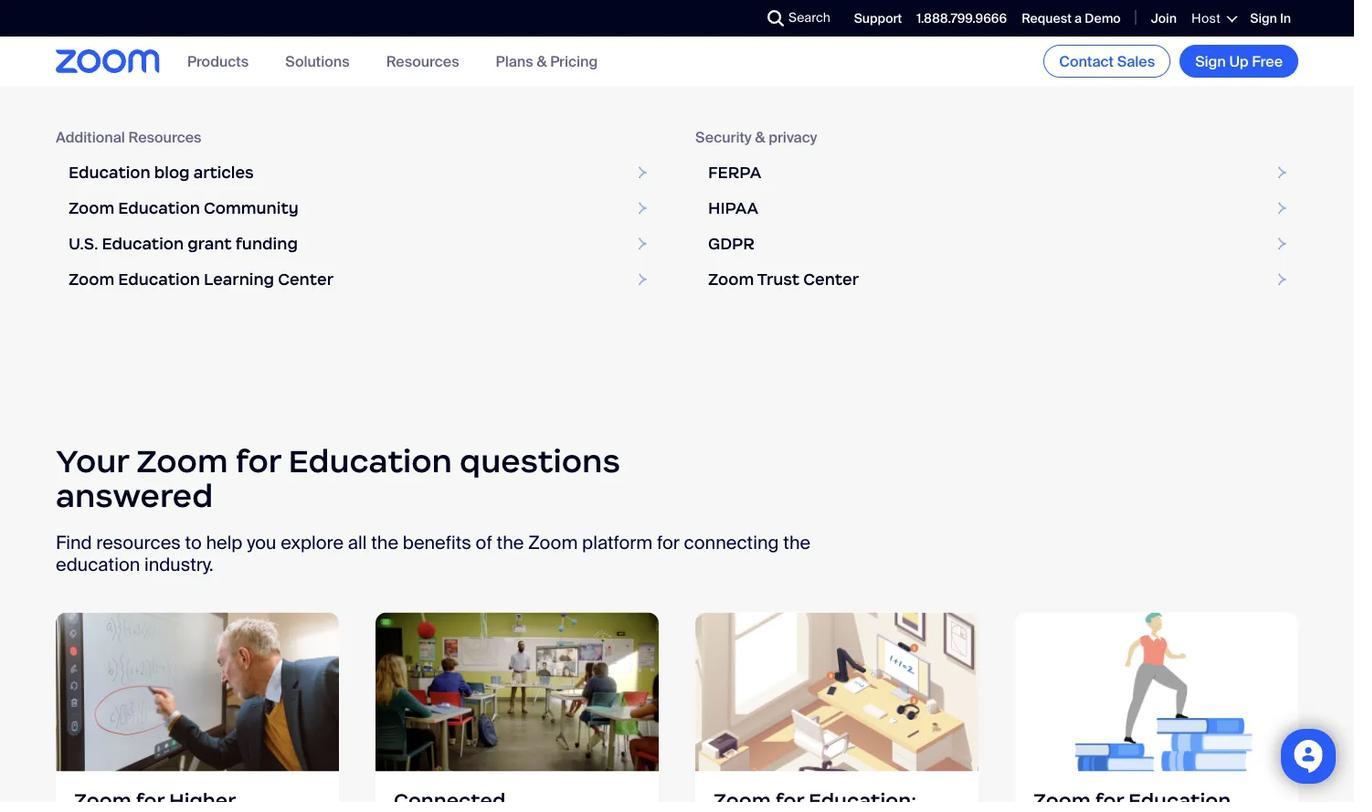 Task type: locate. For each thing, give the bounding box(es) containing it.
1 center from the left
[[278, 270, 333, 290]]

sign
[[1250, 10, 1277, 27], [1195, 52, 1226, 71]]

pricing
[[550, 52, 598, 71]]

education down zoom education community
[[102, 234, 184, 254]]

sign up free
[[1195, 52, 1283, 71]]

benefits
[[403, 532, 471, 555]]

gdpr
[[708, 234, 755, 254]]

all
[[348, 532, 367, 555]]

help
[[206, 532, 243, 555]]

zoom
[[69, 199, 114, 219], [69, 270, 114, 290], [708, 270, 754, 290], [136, 441, 228, 481], [528, 532, 578, 555]]

0 vertical spatial resources
[[386, 52, 459, 71]]

1 horizontal spatial the
[[497, 532, 524, 555]]

0 horizontal spatial center
[[278, 270, 333, 290]]

0 horizontal spatial sign
[[1195, 52, 1226, 71]]

zoom for zoom education community
[[69, 199, 114, 219]]

center down funding
[[278, 270, 333, 290]]

zoom up to
[[136, 441, 228, 481]]

join
[[1151, 10, 1177, 27]]

demo
[[1085, 10, 1121, 27]]

center
[[278, 270, 333, 290], [803, 270, 859, 290]]

0 horizontal spatial for
[[235, 441, 281, 481]]

a
[[1075, 10, 1082, 27]]

articles
[[193, 163, 254, 183]]

education
[[69, 163, 150, 183], [118, 199, 200, 219], [102, 234, 184, 254], [118, 270, 200, 290], [288, 441, 452, 481]]

explore
[[281, 532, 344, 555]]

the right connecting at the right
[[783, 532, 810, 555]]

1 vertical spatial for
[[657, 532, 680, 555]]

education up all
[[288, 441, 452, 481]]

the
[[371, 532, 398, 555], [497, 532, 524, 555], [783, 532, 810, 555]]

1 horizontal spatial for
[[657, 532, 680, 555]]

zoom inside find resources to help you explore all the benefits of the zoom platform for connecting the education industry.
[[528, 532, 578, 555]]

contact sales link
[[1044, 45, 1171, 78]]

education down education blog articles
[[118, 199, 200, 219]]

grant
[[187, 234, 232, 254]]

1 horizontal spatial center
[[803, 270, 859, 290]]

resources
[[386, 52, 459, 71], [128, 128, 201, 147]]

resources
[[96, 532, 181, 555]]

zoom trust center link
[[695, 262, 1298, 298]]

zoom education learning center link
[[56, 262, 659, 298]]

platform
[[582, 532, 653, 555]]

you
[[247, 532, 276, 555]]

& left privacy
[[755, 128, 765, 147]]

request a demo link
[[1022, 10, 1121, 27]]

0 horizontal spatial the
[[371, 532, 398, 555]]

center right trust
[[803, 270, 859, 290]]

the right of
[[497, 532, 524, 555]]

1 horizontal spatial resources
[[386, 52, 459, 71]]

2 the from the left
[[497, 532, 524, 555]]

education inside your zoom for education questions answered
[[288, 441, 452, 481]]

questions
[[460, 441, 620, 481]]

your
[[56, 441, 129, 481]]

education down u.s. education grant funding
[[118, 270, 200, 290]]

1 horizontal spatial &
[[755, 128, 765, 147]]

u.s. education grant funding
[[69, 234, 298, 254]]

request
[[1022, 10, 1072, 27]]

sign for sign up free
[[1195, 52, 1226, 71]]

for
[[235, 441, 281, 481], [657, 532, 680, 555]]

2 horizontal spatial the
[[783, 532, 810, 555]]

contact
[[1059, 52, 1114, 71]]

of
[[476, 532, 492, 555]]

solutions button
[[285, 52, 350, 71]]

for up the you
[[235, 441, 281, 481]]

0 vertical spatial sign
[[1250, 10, 1277, 27]]

for right platform
[[657, 532, 680, 555]]

zoom up u.s.
[[69, 199, 114, 219]]

join link
[[1151, 10, 1177, 27]]

0 vertical spatial for
[[235, 441, 281, 481]]

the right all
[[371, 532, 398, 555]]

1.888.799.9666
[[917, 10, 1007, 27]]

1 vertical spatial sign
[[1195, 52, 1226, 71]]

search image
[[768, 10, 784, 26]]

education for community
[[118, 199, 200, 219]]

search
[[789, 9, 830, 26]]

gdpr link
[[695, 227, 1298, 262]]

zoom down u.s.
[[69, 270, 114, 290]]

0 horizontal spatial resources
[[128, 128, 201, 147]]

1 vertical spatial &
[[755, 128, 765, 147]]

1 vertical spatial resources
[[128, 128, 201, 147]]

education blog articles
[[69, 163, 254, 183]]

learning
[[204, 270, 274, 290]]

2 center from the left
[[803, 270, 859, 290]]

sign left up
[[1195, 52, 1226, 71]]

security
[[695, 128, 752, 147]]

search image
[[768, 10, 784, 26]]

connecting
[[684, 532, 779, 555]]

&
[[537, 52, 547, 71], [755, 128, 765, 147]]

1 horizontal spatial sign
[[1250, 10, 1277, 27]]

support
[[854, 10, 902, 27]]

& right plans
[[537, 52, 547, 71]]

zoom left platform
[[528, 532, 578, 555]]

zoom logo image
[[56, 50, 160, 73]]

answered
[[56, 476, 213, 516]]

0 vertical spatial &
[[537, 52, 547, 71]]

sign left in
[[1250, 10, 1277, 27]]

zoom down gdpr
[[708, 270, 754, 290]]

0 horizontal spatial &
[[537, 52, 547, 71]]

host
[[1191, 10, 1221, 27]]



Task type: vqa. For each thing, say whether or not it's contained in the screenshot.
& for Plans
yes



Task type: describe. For each thing, give the bounding box(es) containing it.
zoom for zoom education learning center
[[69, 270, 114, 290]]

1 the from the left
[[371, 532, 398, 555]]

additional resources
[[56, 128, 201, 147]]

education blog articles link
[[56, 155, 659, 191]]

image of a classroom image
[[376, 613, 659, 772]]

trust
[[757, 270, 800, 290]]

education down additional resources
[[69, 163, 150, 183]]

up
[[1229, 52, 1249, 71]]

plans
[[496, 52, 533, 71]]

in
[[1280, 10, 1291, 27]]

for inside find resources to help you explore all the benefits of the zoom platform for connecting the education industry.
[[657, 532, 680, 555]]

support link
[[854, 10, 902, 27]]

for inside your zoom for education questions answered
[[235, 441, 281, 481]]

infographic of a person walking on books image
[[1015, 613, 1298, 772]]

request a demo
[[1022, 10, 1121, 27]]

solutions
[[285, 52, 350, 71]]

sales
[[1117, 52, 1155, 71]]

zoom education learning center
[[69, 270, 333, 290]]

zoom education community
[[69, 199, 299, 219]]

to
[[185, 532, 202, 555]]

& for plans
[[537, 52, 547, 71]]

find
[[56, 532, 92, 555]]

sign up free link
[[1180, 45, 1298, 78]]

additional
[[56, 128, 125, 147]]

& for security
[[755, 128, 765, 147]]

education for grant
[[102, 234, 184, 254]]

your zoom for education questions answered
[[56, 441, 620, 516]]

industry.
[[144, 553, 214, 577]]

office infographic image
[[695, 613, 979, 772]]

resources button
[[386, 52, 459, 71]]

teacher using the whiteboard image
[[56, 613, 339, 772]]

center inside zoom education learning center link
[[278, 270, 333, 290]]

hipaa link
[[695, 191, 1298, 227]]

sign in
[[1250, 10, 1291, 27]]

zoom inside your zoom for education questions answered
[[136, 441, 228, 481]]

contact sales
[[1059, 52, 1155, 71]]

zoom for zoom trust center
[[708, 270, 754, 290]]

center inside zoom trust center link
[[803, 270, 859, 290]]

u.s. education grant funding link
[[56, 227, 659, 262]]

find resources to help you explore all the benefits of the zoom platform for connecting the education industry.
[[56, 532, 810, 577]]

products
[[187, 52, 249, 71]]

hipaa
[[708, 199, 758, 219]]

host button
[[1191, 10, 1236, 27]]

u.s.
[[69, 234, 98, 254]]

education
[[56, 553, 140, 577]]

plans & pricing link
[[496, 52, 598, 71]]

sign for sign in
[[1250, 10, 1277, 27]]

ferpa link
[[695, 155, 1298, 191]]

1.888.799.9666 link
[[917, 10, 1007, 27]]

zoom trust center
[[708, 270, 859, 290]]

education for learning
[[118, 270, 200, 290]]

community
[[204, 199, 299, 219]]

security & privacy
[[695, 128, 817, 147]]

zoom education community link
[[56, 191, 659, 227]]

sign in link
[[1250, 10, 1291, 27]]

ferpa
[[708, 163, 761, 183]]

plans & pricing
[[496, 52, 598, 71]]

blog
[[154, 163, 190, 183]]

privacy
[[769, 128, 817, 147]]

free
[[1252, 52, 1283, 71]]

products button
[[187, 52, 249, 71]]

funding
[[236, 234, 298, 254]]

3 the from the left
[[783, 532, 810, 555]]



